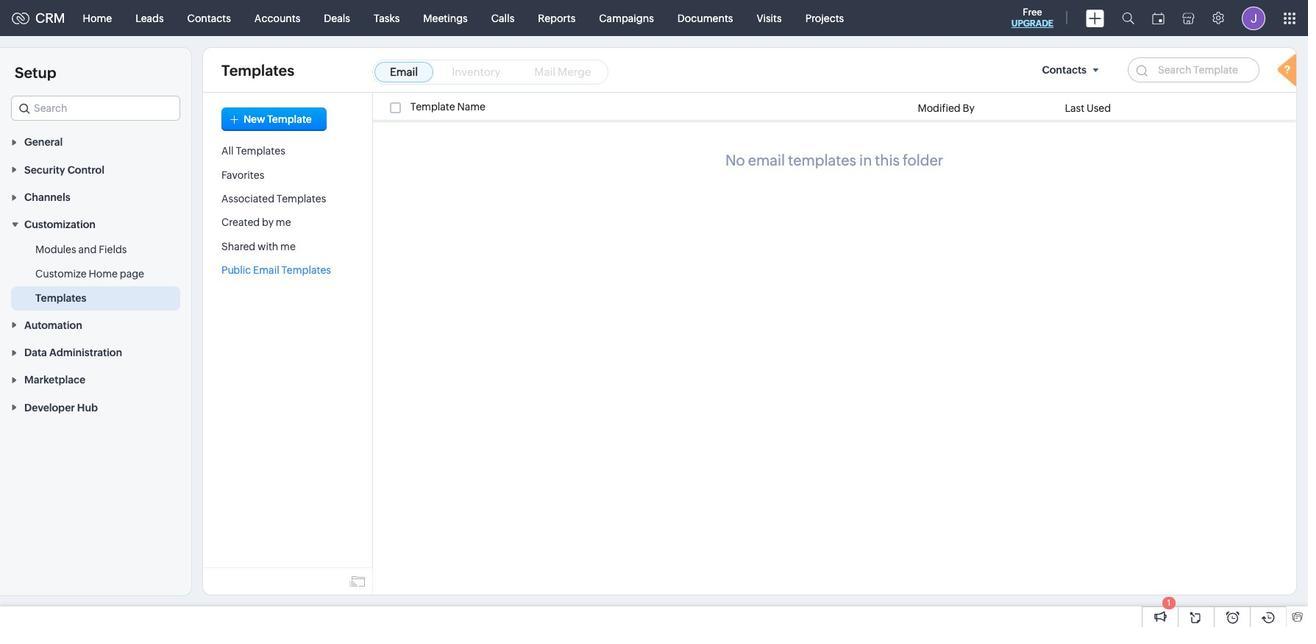 Task type: locate. For each thing, give the bounding box(es) containing it.
None field
[[11, 96, 180, 121]]

reports link
[[526, 0, 588, 36]]

home inside customization region
[[89, 268, 118, 280]]

1 vertical spatial home
[[89, 268, 118, 280]]

customize
[[35, 268, 87, 280]]

by
[[262, 217, 274, 228]]

customize home page link
[[35, 267, 144, 281]]

favorites
[[222, 169, 264, 181]]

developer
[[24, 402, 75, 413]]

name
[[457, 101, 486, 113]]

crm link
[[12, 10, 65, 26]]

template inside button
[[267, 113, 312, 125]]

security control button
[[0, 156, 191, 183]]

create menu element
[[1077, 0, 1114, 36]]

and
[[78, 244, 97, 256]]

this
[[875, 152, 900, 169]]

shared with me link
[[222, 240, 296, 252]]

projects
[[806, 12, 844, 24]]

home
[[83, 12, 112, 24], [89, 268, 118, 280]]

contacts
[[187, 12, 231, 24], [1043, 64, 1087, 76]]

email
[[390, 66, 418, 78], [253, 264, 279, 276]]

0 horizontal spatial contacts
[[187, 12, 231, 24]]

1
[[1168, 598, 1171, 607]]

automation
[[24, 319, 82, 331]]

templates
[[788, 152, 857, 169]]

contacts inside field
[[1043, 64, 1087, 76]]

visits
[[757, 12, 782, 24]]

me for shared with me
[[280, 240, 296, 252]]

Search Template text field
[[1128, 57, 1260, 82]]

data administration button
[[0, 338, 191, 366]]

fields
[[99, 244, 127, 256]]

general
[[24, 136, 63, 148]]

0 vertical spatial me
[[276, 217, 291, 228]]

documents link
[[666, 0, 745, 36]]

1 vertical spatial template
[[267, 113, 312, 125]]

no
[[726, 152, 745, 169]]

1 horizontal spatial template
[[411, 101, 455, 113]]

new
[[244, 113, 265, 125]]

contacts up last
[[1043, 64, 1087, 76]]

templates down shared with me link
[[282, 264, 331, 276]]

me right with
[[280, 240, 296, 252]]

created by me
[[222, 217, 291, 228]]

templates
[[222, 61, 294, 78], [236, 145, 285, 157], [277, 193, 326, 205], [282, 264, 331, 276], [35, 292, 86, 304]]

home right crm on the left of page
[[83, 12, 112, 24]]

email link
[[375, 62, 434, 82]]

template
[[411, 101, 455, 113], [267, 113, 312, 125]]

0 vertical spatial email
[[390, 66, 418, 78]]

channels
[[24, 191, 70, 203]]

1 horizontal spatial email
[[390, 66, 418, 78]]

email down with
[[253, 264, 279, 276]]

automation button
[[0, 311, 191, 338]]

public email templates
[[222, 264, 331, 276]]

channels button
[[0, 183, 191, 211]]

profile image
[[1242, 6, 1266, 30]]

associated templates link
[[222, 193, 326, 205]]

templates inside customization region
[[35, 292, 86, 304]]

1 vertical spatial email
[[253, 264, 279, 276]]

projects link
[[794, 0, 856, 36]]

associated
[[222, 193, 275, 205]]

new template button
[[222, 107, 327, 131]]

contacts right leads link
[[187, 12, 231, 24]]

template right new
[[267, 113, 312, 125]]

1 vertical spatial contacts
[[1043, 64, 1087, 76]]

used
[[1087, 102, 1111, 114]]

email up "template name"
[[390, 66, 418, 78]]

template left name
[[411, 101, 455, 113]]

me right by
[[276, 217, 291, 228]]

profile element
[[1234, 0, 1275, 36]]

developer hub
[[24, 402, 98, 413]]

0 vertical spatial contacts
[[187, 12, 231, 24]]

deals
[[324, 12, 350, 24]]

0 vertical spatial template
[[411, 101, 455, 113]]

customization
[[24, 219, 96, 231]]

documents
[[678, 12, 733, 24]]

1 horizontal spatial contacts
[[1043, 64, 1087, 76]]

home down fields
[[89, 268, 118, 280]]

by
[[963, 102, 975, 114]]

templates down customize
[[35, 292, 86, 304]]

calls link
[[480, 0, 526, 36]]

me
[[276, 217, 291, 228], [280, 240, 296, 252]]

last
[[1065, 102, 1085, 114]]

1 vertical spatial me
[[280, 240, 296, 252]]

0 horizontal spatial template
[[267, 113, 312, 125]]

data administration
[[24, 347, 122, 358]]

tasks
[[374, 12, 400, 24]]

created
[[222, 217, 260, 228]]

visits link
[[745, 0, 794, 36]]

create menu image
[[1086, 9, 1105, 27]]



Task type: vqa. For each thing, say whether or not it's contained in the screenshot.
button
no



Task type: describe. For each thing, give the bounding box(es) containing it.
marketplace button
[[0, 366, 191, 393]]

search element
[[1114, 0, 1144, 36]]

associated templates
[[222, 193, 326, 205]]

meetings link
[[412, 0, 480, 36]]

modified by
[[918, 102, 975, 114]]

last used
[[1065, 102, 1111, 114]]

hub
[[77, 402, 98, 413]]

templates up favorites at the left
[[236, 145, 285, 157]]

folder
[[903, 152, 944, 169]]

0 horizontal spatial email
[[253, 264, 279, 276]]

accounts
[[255, 12, 301, 24]]

campaigns
[[599, 12, 654, 24]]

home link
[[71, 0, 124, 36]]

customization button
[[0, 211, 191, 238]]

control
[[67, 164, 104, 176]]

modules and fields link
[[35, 242, 127, 257]]

templates up created by me
[[277, 193, 326, 205]]

0 vertical spatial home
[[83, 12, 112, 24]]

shared with me
[[222, 240, 296, 252]]

crm
[[35, 10, 65, 26]]

all templates link
[[222, 145, 285, 157]]

free
[[1023, 7, 1043, 18]]

meetings
[[423, 12, 468, 24]]

modified
[[918, 102, 961, 114]]

marketplace
[[24, 374, 85, 386]]

security control
[[24, 164, 104, 176]]

calendar image
[[1153, 12, 1165, 24]]

created by me link
[[222, 217, 291, 228]]

tasks link
[[362, 0, 412, 36]]

page
[[120, 268, 144, 280]]

logo image
[[12, 12, 29, 24]]

calls
[[491, 12, 515, 24]]

security
[[24, 164, 65, 176]]

public email templates link
[[222, 264, 331, 276]]

upgrade
[[1012, 18, 1054, 29]]

free upgrade
[[1012, 7, 1054, 29]]

modules and fields
[[35, 244, 127, 256]]

customize home page
[[35, 268, 144, 280]]

in
[[860, 152, 872, 169]]

templates link
[[35, 291, 86, 306]]

favorites link
[[222, 169, 264, 181]]

Search text field
[[12, 96, 180, 120]]

setup
[[15, 64, 56, 81]]

template name
[[411, 101, 486, 113]]

data
[[24, 347, 47, 358]]

shared
[[222, 240, 256, 252]]

public
[[222, 264, 251, 276]]

leads link
[[124, 0, 176, 36]]

all
[[222, 145, 234, 157]]

customization region
[[0, 238, 191, 311]]

contacts for contacts link
[[187, 12, 231, 24]]

Contacts field
[[1037, 57, 1110, 83]]

with
[[258, 240, 278, 252]]

reports
[[538, 12, 576, 24]]

contacts link
[[176, 0, 243, 36]]

deals link
[[312, 0, 362, 36]]

all templates
[[222, 145, 285, 157]]

email
[[748, 152, 785, 169]]

search image
[[1122, 12, 1135, 24]]

administration
[[49, 347, 122, 358]]

contacts for contacts field
[[1043, 64, 1087, 76]]

developer hub button
[[0, 393, 191, 421]]

accounts link
[[243, 0, 312, 36]]

new template
[[244, 113, 312, 125]]

modules
[[35, 244, 76, 256]]

templates up new
[[222, 61, 294, 78]]

me for created by me
[[276, 217, 291, 228]]

no email templates in this folder
[[726, 152, 944, 169]]

leads
[[136, 12, 164, 24]]

campaigns link
[[588, 0, 666, 36]]

general button
[[0, 128, 191, 156]]



